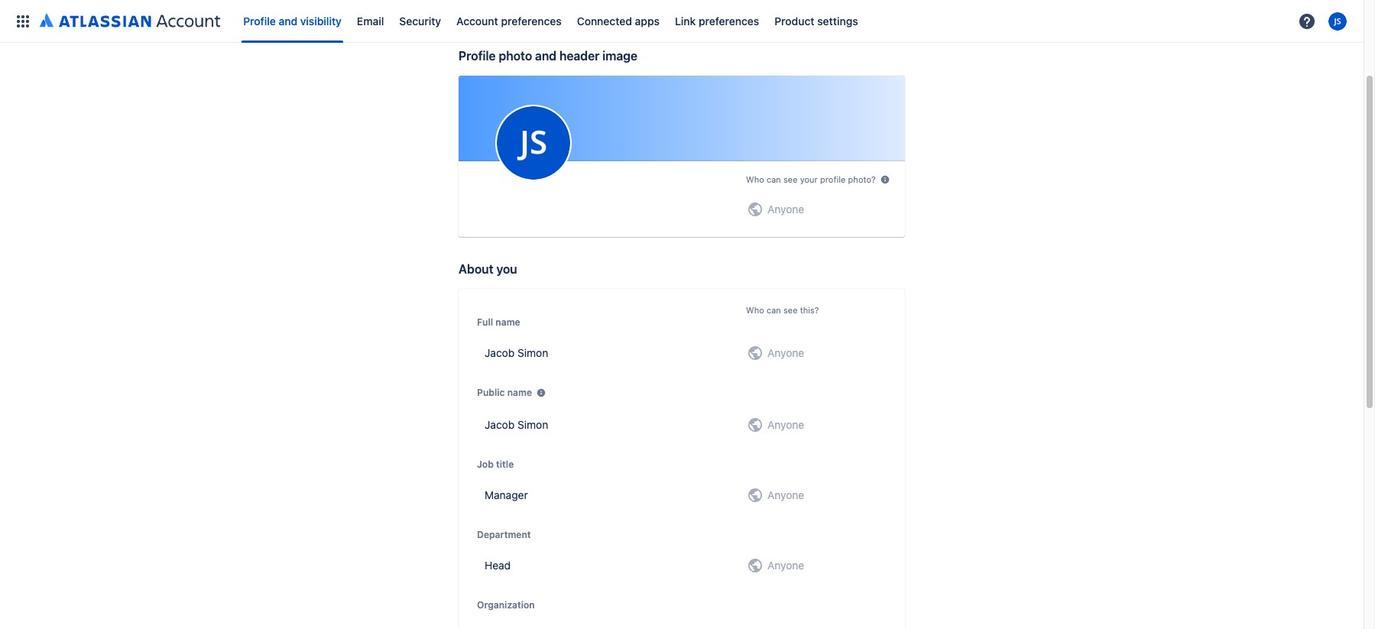 Task type: describe. For each thing, give the bounding box(es) containing it.
this?
[[800, 305, 819, 315]]

image
[[603, 49, 638, 63]]

you
[[497, 262, 517, 276]]

name for public name
[[508, 387, 532, 399]]

banner containing profile and visibility
[[0, 0, 1364, 43]]

privacy
[[729, 9, 765, 22]]

learn more about your profile and visibility or view our privacy policy .
[[459, 9, 800, 22]]

anyone for department
[[768, 559, 805, 572]]

header
[[560, 49, 600, 63]]

can for this?
[[767, 305, 781, 315]]

policy
[[768, 9, 796, 22]]

settings
[[818, 14, 858, 27]]

2 jacob from the top
[[485, 418, 515, 431]]

view our privacy policy link
[[685, 9, 796, 22]]

switch to... image
[[14, 12, 32, 30]]

account preferences link
[[452, 9, 566, 33]]

your for about
[[549, 9, 571, 22]]

profile for profile photo and header image
[[459, 49, 496, 63]]

2 jacob simon from the top
[[485, 418, 548, 431]]

full
[[477, 317, 493, 328]]

profile for and
[[573, 9, 605, 22]]

2 simon from the top
[[518, 418, 548, 431]]

about
[[459, 262, 494, 276]]

title
[[496, 459, 514, 470]]

who can see your profile photo?
[[746, 175, 876, 185]]

preferences for link preferences
[[699, 14, 760, 27]]

job
[[477, 459, 494, 470]]

view
[[685, 9, 707, 22]]

anyone for job title
[[768, 489, 805, 502]]

1 simon from the top
[[518, 346, 548, 359]]

who for who can see this?
[[746, 305, 765, 315]]

1 jacob simon from the top
[[485, 346, 548, 359]]

3 anyone from the top
[[768, 418, 805, 431]]

link preferences link
[[671, 9, 764, 33]]

profile for photo?
[[820, 175, 846, 185]]

see for your
[[784, 175, 798, 185]]

job title
[[477, 459, 514, 470]]

name for full name
[[496, 317, 520, 328]]

about
[[518, 9, 546, 22]]

1 jacob from the top
[[485, 346, 515, 359]]

1 horizontal spatial visibility
[[629, 9, 669, 22]]

or
[[672, 9, 682, 22]]

1 horizontal spatial and
[[535, 49, 557, 63]]

photo
[[499, 49, 532, 63]]



Task type: vqa. For each thing, say whether or not it's contained in the screenshot.
the top can
yes



Task type: locate. For each thing, give the bounding box(es) containing it.
preferences for account preferences
[[501, 14, 562, 27]]

jacob
[[485, 346, 515, 359], [485, 418, 515, 431]]

jacob simon
[[485, 346, 548, 359], [485, 418, 548, 431]]

0 vertical spatial profile
[[573, 9, 605, 22]]

.
[[796, 9, 800, 22]]

2 can from the top
[[767, 305, 781, 315]]

link
[[675, 14, 696, 27]]

0 horizontal spatial profile
[[573, 9, 605, 22]]

2 horizontal spatial and
[[608, 9, 626, 22]]

your
[[549, 9, 571, 22], [800, 175, 818, 185]]

1 vertical spatial your
[[800, 175, 818, 185]]

preferences
[[501, 14, 562, 27], [699, 14, 760, 27]]

and
[[608, 9, 626, 22], [279, 14, 298, 27], [535, 49, 557, 63]]

1 vertical spatial simon
[[518, 418, 548, 431]]

head
[[485, 559, 511, 572]]

1 can from the top
[[767, 175, 781, 185]]

profile and visibility
[[243, 14, 342, 27]]

0 vertical spatial profile
[[243, 14, 276, 27]]

5 anyone from the top
[[768, 559, 805, 572]]

0 vertical spatial jacob
[[485, 346, 515, 359]]

organization
[[477, 600, 535, 611]]

account
[[457, 14, 498, 27]]

see left the photo?
[[784, 175, 798, 185]]

1 vertical spatial jacob
[[485, 418, 515, 431]]

security
[[399, 14, 441, 27]]

photo?
[[848, 175, 876, 185]]

link preferences
[[675, 14, 760, 27]]

jacob down public name
[[485, 418, 515, 431]]

email link
[[352, 9, 389, 33]]

2 see from the top
[[784, 305, 798, 315]]

apps
[[635, 14, 660, 27]]

0 vertical spatial your
[[549, 9, 571, 22]]

anyone for full name
[[768, 346, 805, 359]]

1 anyone from the top
[[768, 203, 805, 216]]

profile for profile and visibility
[[243, 14, 276, 27]]

0 horizontal spatial profile
[[243, 14, 276, 27]]

see left this?
[[784, 305, 798, 315]]

name right public on the left of the page
[[508, 387, 532, 399]]

your left the photo?
[[800, 175, 818, 185]]

visibility left email
[[300, 14, 342, 27]]

who for who can see your profile photo?
[[746, 175, 765, 185]]

help image
[[1298, 12, 1317, 30]]

1 who from the top
[[746, 175, 765, 185]]

connected apps link
[[573, 9, 664, 33]]

1 preferences from the left
[[501, 14, 562, 27]]

0 vertical spatial simon
[[518, 346, 548, 359]]

learn
[[459, 9, 487, 22]]

public name
[[477, 387, 532, 399]]

1 see from the top
[[784, 175, 798, 185]]

our
[[710, 9, 726, 22]]

connected apps
[[577, 14, 660, 27]]

manage profile menu element
[[9, 0, 1294, 42]]

1 vertical spatial see
[[784, 305, 798, 315]]

who
[[746, 175, 765, 185], [746, 305, 765, 315]]

product settings
[[775, 14, 858, 27]]

more
[[489, 9, 515, 22]]

email
[[357, 14, 384, 27]]

1 horizontal spatial profile
[[459, 49, 496, 63]]

1 horizontal spatial profile
[[820, 175, 846, 185]]

banner
[[0, 0, 1364, 43]]

1 vertical spatial who
[[746, 305, 765, 315]]

jacob simon down full name
[[485, 346, 548, 359]]

0 vertical spatial jacob simon
[[485, 346, 548, 359]]

0 horizontal spatial and
[[279, 14, 298, 27]]

simon down full name
[[518, 346, 548, 359]]

learn more about your profile and visibility link
[[459, 9, 669, 22]]

1 horizontal spatial your
[[800, 175, 818, 185]]

visibility
[[629, 9, 669, 22], [300, 14, 342, 27]]

product settings link
[[770, 9, 863, 33]]

1 vertical spatial profile
[[459, 49, 496, 63]]

visibility inside manage profile menu element
[[300, 14, 342, 27]]

profile
[[573, 9, 605, 22], [820, 175, 846, 185]]

can for your
[[767, 175, 781, 185]]

1 horizontal spatial preferences
[[699, 14, 760, 27]]

public
[[477, 387, 505, 399]]

account image
[[1329, 12, 1347, 30]]

2 preferences from the left
[[699, 14, 760, 27]]

2 anyone from the top
[[768, 346, 805, 359]]

and inside manage profile menu element
[[279, 14, 298, 27]]

jacob down full name
[[485, 346, 515, 359]]

jacob simon down public name
[[485, 418, 548, 431]]

profile photo and header image
[[459, 49, 638, 63]]

simon
[[518, 346, 548, 359], [518, 418, 548, 431]]

about you
[[459, 262, 517, 276]]

your for see
[[800, 175, 818, 185]]

simon down public name
[[518, 418, 548, 431]]

name
[[496, 317, 520, 328], [508, 387, 532, 399]]

security link
[[395, 9, 446, 33]]

product
[[775, 14, 815, 27]]

your right about
[[549, 9, 571, 22]]

4 anyone from the top
[[768, 489, 805, 502]]

anyone
[[768, 203, 805, 216], [768, 346, 805, 359], [768, 418, 805, 431], [768, 489, 805, 502], [768, 559, 805, 572]]

2 who from the top
[[746, 305, 765, 315]]

1 vertical spatial profile
[[820, 175, 846, 185]]

1 vertical spatial can
[[767, 305, 781, 315]]

connected
[[577, 14, 632, 27]]

see
[[784, 175, 798, 185], [784, 305, 798, 315]]

0 horizontal spatial preferences
[[501, 14, 562, 27]]

can
[[767, 175, 781, 185], [767, 305, 781, 315]]

0 horizontal spatial your
[[549, 9, 571, 22]]

1 vertical spatial name
[[508, 387, 532, 399]]

full name
[[477, 317, 520, 328]]

name right 'full'
[[496, 317, 520, 328]]

who can see this?
[[746, 305, 819, 315]]

profile
[[243, 14, 276, 27], [459, 49, 496, 63]]

0 vertical spatial can
[[767, 175, 781, 185]]

1 vertical spatial jacob simon
[[485, 418, 548, 431]]

0 vertical spatial who
[[746, 175, 765, 185]]

account preferences
[[457, 14, 562, 27]]

manager
[[485, 489, 528, 502]]

department
[[477, 529, 531, 541]]

0 vertical spatial name
[[496, 317, 520, 328]]

profile and visibility link
[[239, 9, 346, 33]]

profile inside banner
[[243, 14, 276, 27]]

visibility left or
[[629, 9, 669, 22]]

see for this?
[[784, 305, 798, 315]]

0 vertical spatial see
[[784, 175, 798, 185]]

0 horizontal spatial visibility
[[300, 14, 342, 27]]



